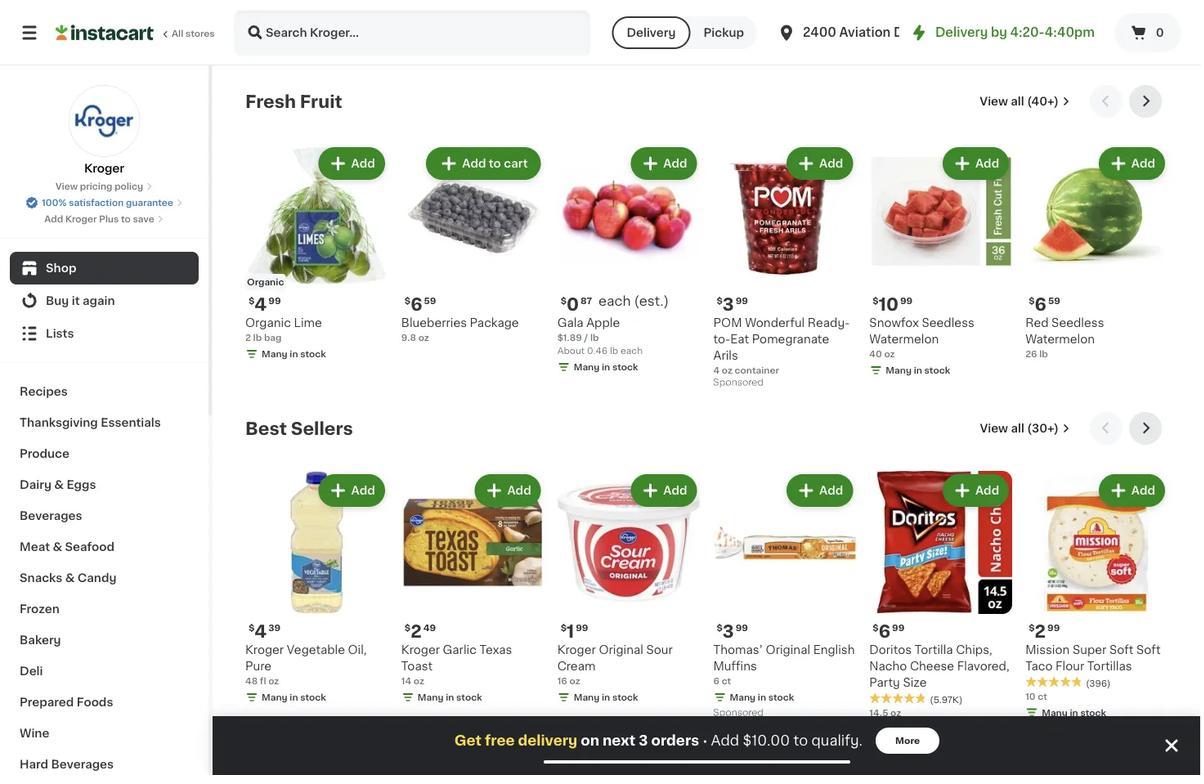 Task type: describe. For each thing, give the bounding box(es) containing it.
4 inside pom wonderful ready- to-eat pomegranate arils 4 oz container
[[713, 366, 720, 375]]

oz inside kroger vegetable oil, pure 48 fl oz
[[268, 676, 279, 685]]

frozen link
[[10, 594, 199, 625]]

snowfox seedless watermelon 40 oz
[[869, 317, 974, 358]]

add button for gala apple
[[632, 149, 695, 178]]

view all (40+)
[[980, 96, 1059, 107]]

aviation
[[839, 27, 891, 38]]

pure
[[245, 660, 272, 672]]

add button for snowfox seedless watermelon
[[944, 149, 1007, 178]]

seafood
[[65, 541, 114, 553]]

add button for organic lime
[[320, 149, 383, 178]]

in for $ 1 99
[[602, 693, 610, 702]]

save
[[133, 215, 154, 224]]

nacho
[[869, 660, 907, 672]]

many for $ 2 49
[[418, 693, 444, 702]]

wine link
[[10, 718, 199, 749]]

stock for $ 10 99
[[924, 366, 950, 375]]

item carousel region containing best sellers
[[245, 412, 1168, 760]]

$ for kroger vegetable oil, pure
[[249, 623, 255, 632]]

59 for blueberries
[[424, 296, 436, 305]]

99 for organic lime
[[268, 296, 281, 305]]

get free delivery on next 3 orders • add $10.00 to qualify.
[[454, 734, 863, 748]]

all
[[172, 29, 183, 38]]

hard
[[20, 759, 48, 770]]

1 soft from the left
[[1109, 644, 1134, 656]]

all for 6
[[1011, 96, 1024, 107]]

59 for red
[[1048, 296, 1060, 305]]

10 inside product group
[[879, 295, 899, 313]]

produce link
[[10, 438, 199, 469]]

lb right 0.46
[[610, 346, 618, 355]]

$ 0 87
[[561, 295, 592, 313]]

ct inside thomas' original english muffins 6 ct
[[722, 676, 731, 685]]

flavored,
[[957, 660, 1009, 672]]

many in stock for $ 3 99
[[730, 693, 794, 702]]

& for meat
[[53, 541, 62, 553]]

snowfox
[[869, 317, 919, 329]]

stock down (396)
[[1080, 708, 1106, 717]]

free
[[485, 734, 515, 748]]

shop
[[46, 262, 76, 274]]

$ for blueberries package
[[405, 296, 411, 305]]

toast
[[401, 660, 433, 672]]

$ 6 59 for blueberries
[[405, 295, 436, 313]]

•
[[702, 734, 708, 747]]

(396)
[[1086, 678, 1111, 687]]

prepared foods link
[[10, 687, 199, 718]]

many down 10 ct
[[1042, 708, 1068, 717]]

add to cart
[[462, 158, 528, 169]]

view for best sellers
[[980, 423, 1008, 434]]

thomas'
[[713, 644, 763, 656]]

instacart logo image
[[56, 23, 154, 43]]

delivery by 4:20-4:40pm
[[935, 27, 1095, 38]]

beverages inside "link"
[[20, 510, 82, 522]]

seedless for snowfox
[[922, 317, 974, 329]]

$ for doritos tortilla chips, nacho cheese flavored, party size
[[873, 623, 879, 632]]

oz inside kroger garlic texas toast 14 oz
[[414, 676, 424, 685]]

treatment tracker modal dialog
[[213, 716, 1201, 775]]

(est.)
[[634, 294, 669, 307]]

kroger for 1
[[557, 644, 596, 656]]

oz right the '14.5'
[[890, 708, 901, 717]]

guarantee
[[126, 198, 173, 207]]

add button for red seedless watermelon
[[1100, 149, 1163, 178]]

product group containing 0
[[557, 144, 700, 377]]

produce
[[20, 448, 69, 459]]

pickup button
[[690, 16, 757, 49]]

many in stock for $ 4 99
[[262, 349, 326, 358]]

all stores
[[172, 29, 215, 38]]

2 inside the organic lime 2 lb bag
[[245, 333, 251, 342]]

super
[[1073, 644, 1107, 656]]

cream
[[557, 660, 596, 672]]

chips,
[[956, 644, 992, 656]]

lb right / at the left of page
[[590, 333, 599, 342]]

delivery for delivery
[[627, 27, 676, 38]]

doritos
[[869, 644, 912, 656]]

99 for doritos tortilla chips, nacho cheese flavored, party size
[[892, 623, 905, 632]]

watermelon for snowfox
[[869, 333, 939, 345]]

6 inside thomas' original english muffins 6 ct
[[713, 676, 719, 685]]

add inside treatment tracker modal dialog
[[711, 734, 739, 748]]

wonderful
[[745, 317, 805, 329]]

lime
[[294, 317, 322, 329]]

service type group
[[612, 16, 757, 49]]

100% satisfaction guarantee button
[[25, 193, 183, 209]]

add button for kroger vegetable oil, pure
[[320, 476, 383, 505]]

3 inside treatment tracker modal dialog
[[639, 734, 648, 748]]

kroger link
[[68, 85, 140, 177]]

$ 4 99
[[249, 295, 281, 313]]

party
[[869, 677, 900, 688]]

product group containing 10
[[869, 144, 1012, 380]]

again
[[83, 295, 115, 307]]

delivery for delivery by 4:20-4:40pm
[[935, 27, 988, 38]]

4:20-
[[1010, 27, 1045, 38]]

kroger up the view pricing policy link
[[84, 163, 124, 174]]

$ 4 39
[[249, 622, 281, 640]]

add button for kroger garlic texas toast
[[476, 476, 539, 505]]

many down 0.46
[[574, 362, 600, 371]]

flour
[[1056, 660, 1084, 672]]

item carousel region containing fresh fruit
[[245, 85, 1168, 399]]

many in stock up more
[[886, 724, 950, 733]]

thanksgiving essentials
[[20, 417, 161, 428]]

many in stock down 0.46
[[574, 362, 638, 371]]

& for snacks
[[65, 572, 75, 584]]

kroger garlic texas toast 14 oz
[[401, 644, 512, 685]]

apple
[[586, 317, 620, 329]]

lb inside the organic lime 2 lb bag
[[253, 333, 262, 342]]

$ 1 99
[[561, 622, 588, 640]]

delivery by 4:20-4:40pm link
[[909, 23, 1095, 43]]

6 for blueberries package
[[411, 295, 422, 313]]

main content containing fresh fruit
[[213, 65, 1201, 775]]

mission super soft soft taco flour tortillas
[[1025, 644, 1161, 672]]

to inside treatment tracker modal dialog
[[793, 734, 808, 748]]

view all (40+) button
[[973, 85, 1077, 118]]

stock for $ 1 99
[[612, 693, 638, 702]]

add kroger plus to save link
[[44, 213, 164, 226]]

get
[[454, 734, 482, 748]]

4 for fresh fruit
[[255, 295, 267, 313]]

in up more
[[914, 724, 922, 733]]

0 vertical spatial each
[[599, 294, 631, 307]]

prepared
[[20, 697, 74, 708]]

many for $ 10 99
[[886, 366, 912, 375]]

each (est.)
[[599, 294, 669, 307]]

plus
[[99, 215, 119, 224]]

oz inside pom wonderful ready- to-eat pomegranate arils 4 oz container
[[722, 366, 733, 375]]

container
[[735, 366, 779, 375]]

organic for organic lime 2 lb bag
[[245, 317, 291, 329]]

texas
[[479, 644, 512, 656]]

many up more
[[886, 724, 912, 733]]

blueberries package 9.8 oz
[[401, 317, 519, 342]]

sour
[[646, 644, 673, 656]]

many for $ 3 99
[[730, 693, 756, 702]]

16
[[557, 676, 567, 685]]

1 vertical spatial 10
[[1025, 692, 1036, 701]]

size
[[903, 677, 927, 688]]

kroger down satisfaction at the top left of page
[[65, 215, 97, 224]]

fruit
[[300, 93, 342, 110]]

view pricing policy
[[56, 182, 143, 191]]

policy
[[115, 182, 143, 191]]

red seedless watermelon 26 lb
[[1025, 317, 1104, 358]]

many for $ 1 99
[[574, 693, 600, 702]]

fresh
[[245, 93, 296, 110]]

meat & seafood
[[20, 541, 114, 553]]

9.8
[[401, 333, 416, 342]]

deli
[[20, 666, 43, 677]]

oil,
[[348, 644, 367, 656]]

more button
[[876, 728, 940, 754]]

view for fresh fruit
[[980, 96, 1008, 107]]

snacks & candy link
[[10, 563, 199, 594]]

view pricing policy link
[[56, 180, 153, 193]]

wine
[[20, 728, 49, 739]]

14
[[401, 676, 411, 685]]

87
[[581, 296, 592, 305]]

arils
[[713, 350, 738, 361]]



Task type: locate. For each thing, give the bounding box(es) containing it.
lb
[[253, 333, 262, 342], [590, 333, 599, 342], [610, 346, 618, 355], [1039, 349, 1048, 358]]

99 inside $ 10 99
[[900, 296, 913, 305]]

in for $ 10 99
[[914, 366, 922, 375]]

many down bag
[[262, 349, 288, 358]]

$ inside $ 4 99
[[249, 296, 255, 305]]

oz right 9.8
[[418, 333, 429, 342]]

1 vertical spatial $ 3 99
[[717, 622, 748, 640]]

1 vertical spatial &
[[53, 541, 62, 553]]

eat
[[730, 333, 749, 345]]

6 up 'doritos'
[[879, 622, 890, 640]]

delivery left pickup 'button'
[[627, 27, 676, 38]]

1 horizontal spatial original
[[766, 644, 810, 656]]

in down kroger original sour cream 16 oz
[[602, 693, 610, 702]]

$ up pom
[[717, 296, 723, 305]]

10
[[879, 295, 899, 313], [1025, 692, 1036, 701]]

3 up thomas'
[[723, 622, 734, 640]]

beverages
[[20, 510, 82, 522], [51, 759, 114, 770]]

0 horizontal spatial delivery
[[627, 27, 676, 38]]

watermelon
[[869, 333, 939, 345], [1025, 333, 1095, 345]]

to-
[[713, 333, 730, 345]]

(40+)
[[1027, 96, 1059, 107]]

2 vertical spatial sponsored badge image
[[869, 740, 919, 749]]

in down kroger garlic texas toast 14 oz
[[446, 693, 454, 702]]

0 horizontal spatial 59
[[424, 296, 436, 305]]

$ 10 99
[[873, 295, 913, 313]]

2 vertical spatial 4
[[255, 622, 267, 640]]

in for $ 4 99
[[290, 349, 298, 358]]

4 for best sellers
[[255, 622, 267, 640]]

main content
[[213, 65, 1201, 775]]

(5.97k)
[[930, 695, 963, 704]]

many in stock for $ 10 99
[[886, 366, 950, 375]]

& left eggs
[[54, 479, 64, 491]]

0 vertical spatial view
[[980, 96, 1008, 107]]

about
[[557, 346, 585, 355]]

bakery
[[20, 634, 61, 646]]

in down 0.46
[[602, 362, 610, 371]]

26
[[1025, 349, 1037, 358]]

watermelon down red
[[1025, 333, 1095, 345]]

kroger inside kroger original sour cream 16 oz
[[557, 644, 596, 656]]

view up 100%
[[56, 182, 78, 191]]

oz inside kroger original sour cream 16 oz
[[569, 676, 580, 685]]

stock for $ 3 99
[[768, 693, 794, 702]]

$ left '87'
[[561, 296, 567, 305]]

add button for kroger original sour cream
[[632, 476, 695, 505]]

2400 aviation dr
[[803, 27, 909, 38]]

0.46
[[587, 346, 608, 355]]

all
[[1011, 96, 1024, 107], [1011, 423, 1024, 434]]

★★★★★
[[1025, 676, 1083, 688], [1025, 676, 1083, 688], [869, 693, 927, 704], [869, 693, 927, 704]]

dr
[[894, 27, 909, 38]]

2 $ 6 59 from the left
[[1029, 295, 1060, 313]]

best sellers
[[245, 420, 353, 437]]

add button for mission super soft soft taco flour tortillas
[[1100, 476, 1163, 505]]

0 horizontal spatial seedless
[[922, 317, 974, 329]]

0 horizontal spatial 2
[[245, 333, 251, 342]]

oz down arils
[[722, 366, 733, 375]]

4 up the organic lime 2 lb bag at the top left
[[255, 295, 267, 313]]

oz inside the snowfox seedless watermelon 40 oz
[[884, 349, 895, 358]]

seedless inside red seedless watermelon 26 lb
[[1052, 317, 1104, 329]]

59
[[424, 296, 436, 305], [1048, 296, 1060, 305]]

$ for thomas' original english muffins
[[717, 623, 723, 632]]

pom
[[713, 317, 742, 329]]

delivery
[[518, 734, 577, 748]]

$ for kroger garlic texas toast
[[405, 623, 411, 632]]

0 vertical spatial sponsored badge image
[[713, 378, 763, 387]]

99 right 1
[[576, 623, 588, 632]]

1 vertical spatial all
[[1011, 423, 1024, 434]]

$ 2 49
[[405, 622, 436, 640]]

$ inside $ 10 99
[[873, 296, 879, 305]]

satisfaction
[[69, 198, 124, 207]]

kroger for 4
[[245, 644, 284, 656]]

many down cream
[[574, 693, 600, 702]]

$ for mission super soft soft taco flour tortillas
[[1029, 623, 1035, 632]]

1 $ 6 59 from the left
[[405, 295, 436, 313]]

sponsored badge image down 14.5 oz
[[869, 740, 919, 749]]

watermelon for red
[[1025, 333, 1095, 345]]

2 left bag
[[245, 333, 251, 342]]

lb inside red seedless watermelon 26 lb
[[1039, 349, 1048, 358]]

original inside kroger original sour cream 16 oz
[[599, 644, 643, 656]]

many
[[262, 349, 288, 358], [574, 362, 600, 371], [886, 366, 912, 375], [262, 693, 288, 702], [730, 693, 756, 702], [418, 693, 444, 702], [574, 693, 600, 702], [1042, 708, 1068, 717], [886, 724, 912, 733]]

0 vertical spatial 0
[[1156, 27, 1164, 38]]

1 horizontal spatial to
[[489, 158, 501, 169]]

0 horizontal spatial to
[[121, 215, 131, 224]]

0 vertical spatial ct
[[722, 676, 731, 685]]

1 59 from the left
[[424, 296, 436, 305]]

0 horizontal spatial 10
[[879, 295, 899, 313]]

all for 2
[[1011, 423, 1024, 434]]

$ 6 59 up blueberries
[[405, 295, 436, 313]]

sponsored badge image
[[713, 378, 763, 387], [713, 708, 763, 718], [869, 740, 919, 749]]

10 ct
[[1025, 692, 1047, 701]]

1 horizontal spatial seedless
[[1052, 317, 1104, 329]]

2 vertical spatial &
[[65, 572, 75, 584]]

seedless right red
[[1052, 317, 1104, 329]]

99 inside $ 4 99
[[268, 296, 281, 305]]

$ for kroger original sour cream
[[561, 623, 567, 632]]

2 item carousel region from the top
[[245, 412, 1168, 760]]

watermelon inside the snowfox seedless watermelon 40 oz
[[869, 333, 939, 345]]

1 horizontal spatial 0
[[1156, 27, 1164, 38]]

1 vertical spatial ct
[[1038, 692, 1047, 701]]

in down flour
[[1070, 708, 1078, 717]]

many in stock for $ 4 39
[[262, 693, 326, 702]]

$ 6 59 up red
[[1029, 295, 1060, 313]]

to left the cart
[[489, 158, 501, 169]]

deli link
[[10, 656, 199, 687]]

100% satisfaction guarantee
[[42, 198, 173, 207]]

0 vertical spatial $ 3 99
[[717, 295, 748, 313]]

0 vertical spatial &
[[54, 479, 64, 491]]

2 seedless from the left
[[1052, 317, 1104, 329]]

many in stock down kroger original sour cream 16 oz
[[574, 693, 638, 702]]

2 watermelon from the left
[[1025, 333, 1095, 345]]

99 up mission
[[1047, 623, 1060, 632]]

1 item carousel region from the top
[[245, 85, 1168, 399]]

dairy & eggs link
[[10, 469, 199, 500]]

1 horizontal spatial 10
[[1025, 692, 1036, 701]]

1 horizontal spatial delivery
[[935, 27, 988, 38]]

view inside the view pricing policy link
[[56, 182, 78, 191]]

pricing
[[80, 182, 112, 191]]

many in stock for $ 1 99
[[574, 693, 638, 702]]

many down muffins
[[730, 693, 756, 702]]

frozen
[[20, 603, 59, 615]]

& for dairy
[[54, 479, 64, 491]]

1 vertical spatial to
[[121, 215, 131, 224]]

kroger vegetable oil, pure 48 fl oz
[[245, 644, 367, 685]]

kroger for 2
[[401, 644, 440, 656]]

$ for pom wonderful ready- to-eat pomegranate arils
[[717, 296, 723, 305]]

kroger up cream
[[557, 644, 596, 656]]

$ up blueberries
[[405, 296, 411, 305]]

muffins
[[713, 660, 757, 672]]

0 inside button
[[1156, 27, 1164, 38]]

pickup
[[704, 27, 744, 38]]

dairy
[[20, 479, 51, 491]]

view all (30+) button
[[973, 412, 1077, 445]]

beverages down "dairy & eggs"
[[20, 510, 82, 522]]

2 all from the top
[[1011, 423, 1024, 434]]

ct
[[722, 676, 731, 685], [1038, 692, 1047, 701]]

6 for red seedless watermelon
[[1035, 295, 1046, 313]]

0 vertical spatial to
[[489, 158, 501, 169]]

2 soft from the left
[[1136, 644, 1161, 656]]

99 for mission super soft soft taco flour tortillas
[[1047, 623, 1060, 632]]

&
[[54, 479, 64, 491], [53, 541, 62, 553], [65, 572, 75, 584]]

$ up mission
[[1029, 623, 1035, 632]]

& right meat at the left of the page
[[53, 541, 62, 553]]

0
[[1156, 27, 1164, 38], [567, 295, 579, 313]]

prepared foods
[[20, 697, 113, 708]]

watermelon inside red seedless watermelon 26 lb
[[1025, 333, 1095, 345]]

pom wonderful ready- to-eat pomegranate arils 4 oz container
[[713, 317, 850, 375]]

to right plus
[[121, 215, 131, 224]]

None search field
[[234, 10, 591, 56]]

99 inside $ 6 99
[[892, 623, 905, 632]]

sponsored badge image up $10.00
[[713, 708, 763, 718]]

$0.87 each (estimated) element
[[557, 293, 700, 315]]

best
[[245, 420, 287, 437]]

ct down taco
[[1038, 692, 1047, 701]]

$ inside $ 0 87
[[561, 296, 567, 305]]

snacks
[[20, 572, 62, 584]]

kroger inside kroger garlic texas toast 14 oz
[[401, 644, 440, 656]]

kroger up toast
[[401, 644, 440, 656]]

99 for snowfox seedless watermelon
[[900, 296, 913, 305]]

view inside view all (30+) popup button
[[980, 423, 1008, 434]]

4 down arils
[[713, 366, 720, 375]]

sponsored badge image down container
[[713, 378, 763, 387]]

each inside gala apple $1.89 / lb about 0.46 lb each
[[620, 346, 643, 355]]

in down the organic lime 2 lb bag at the top left
[[290, 349, 298, 358]]

organic up $ 4 99 at the top of page
[[247, 277, 284, 286]]

$ 2 99
[[1029, 622, 1060, 640]]

0 horizontal spatial soft
[[1109, 644, 1134, 656]]

each right 0.46
[[620, 346, 643, 355]]

59 up red
[[1048, 296, 1060, 305]]

bag
[[264, 333, 282, 342]]

99 up 'doritos'
[[892, 623, 905, 632]]

$ for organic lime
[[249, 296, 255, 305]]

$ for snowfox seedless watermelon
[[873, 296, 879, 305]]

many in stock down thomas' original english muffins 6 ct
[[730, 693, 794, 702]]

99 for thomas' original english muffins
[[736, 623, 748, 632]]

6 for doritos tortilla chips, nacho cheese flavored, party size
[[879, 622, 890, 640]]

delivery inside button
[[627, 27, 676, 38]]

Search field
[[235, 11, 589, 54]]

product group containing 1
[[557, 471, 700, 707]]

0 horizontal spatial original
[[599, 644, 643, 656]]

$ up the organic lime 2 lb bag at the top left
[[249, 296, 255, 305]]

thanksgiving essentials link
[[10, 407, 199, 438]]

39
[[268, 623, 281, 632]]

0 horizontal spatial $ 6 59
[[405, 295, 436, 313]]

$ 3 99 for 10
[[717, 295, 748, 313]]

1 horizontal spatial soft
[[1136, 644, 1161, 656]]

3 for 6
[[723, 622, 734, 640]]

organic lime 2 lb bag
[[245, 317, 322, 342]]

99 inside the $ 1 99
[[576, 623, 588, 632]]

original left sour at the right
[[599, 644, 643, 656]]

item carousel region
[[245, 85, 1168, 399], [245, 412, 1168, 760]]

2 horizontal spatial to
[[793, 734, 808, 748]]

stock down the snowfox seedless watermelon 40 oz
[[924, 366, 950, 375]]

cheese
[[910, 660, 954, 672]]

0 vertical spatial 4
[[255, 295, 267, 313]]

1 vertical spatial organic
[[245, 317, 291, 329]]

many down toast
[[418, 693, 444, 702]]

stock down kroger garlic texas toast 14 oz
[[456, 693, 482, 702]]

1 vertical spatial 4
[[713, 366, 720, 375]]

$ inside the $ 1 99
[[561, 623, 567, 632]]

2 for mission super soft soft taco flour tortillas
[[1035, 622, 1046, 640]]

organic up bag
[[245, 317, 291, 329]]

0 vertical spatial beverages
[[20, 510, 82, 522]]

2 $ 3 99 from the top
[[717, 622, 748, 640]]

1 seedless from the left
[[922, 317, 974, 329]]

organic for organic
[[247, 277, 284, 286]]

many for $ 4 39
[[262, 693, 288, 702]]

2 original from the left
[[599, 644, 643, 656]]

many down fl
[[262, 693, 288, 702]]

lists link
[[10, 317, 199, 350]]

1 vertical spatial 0
[[567, 295, 579, 313]]

$ up red
[[1029, 296, 1035, 305]]

3 right "next"
[[639, 734, 648, 748]]

tortillas
[[1087, 660, 1132, 672]]

$ 3 99 up pom
[[717, 295, 748, 313]]

59 up blueberries
[[424, 296, 436, 305]]

1 horizontal spatial ct
[[1038, 692, 1047, 701]]

2
[[245, 333, 251, 342], [411, 622, 422, 640], [1035, 622, 1046, 640]]

sponsored badge image for 6
[[713, 708, 763, 718]]

2 for kroger garlic texas toast
[[411, 622, 422, 640]]

0 inside item carousel region
[[567, 295, 579, 313]]

2 vertical spatial 3
[[639, 734, 648, 748]]

$ inside the '$ 4 39'
[[249, 623, 255, 632]]

organic
[[247, 277, 284, 286], [245, 317, 291, 329]]

1 horizontal spatial $ 6 59
[[1029, 295, 1060, 313]]

$ left 39
[[249, 623, 255, 632]]

2 vertical spatial view
[[980, 423, 1008, 434]]

to right $10.00
[[793, 734, 808, 748]]

1 original from the left
[[766, 644, 810, 656]]

stock for $ 4 39
[[300, 693, 326, 702]]

qualify.
[[811, 734, 863, 748]]

gala
[[557, 317, 583, 329]]

stock down kroger original sour cream 16 oz
[[612, 693, 638, 702]]

0 vertical spatial item carousel region
[[245, 85, 1168, 399]]

kroger logo image
[[68, 85, 140, 157]]

original for 3
[[766, 644, 810, 656]]

$ inside $ 6 99
[[873, 623, 879, 632]]

99
[[268, 296, 281, 305], [736, 296, 748, 305], [900, 296, 913, 305], [736, 623, 748, 632], [576, 623, 588, 632], [892, 623, 905, 632], [1047, 623, 1060, 632]]

(30+)
[[1027, 423, 1059, 434]]

$ up cream
[[561, 623, 567, 632]]

1 vertical spatial each
[[620, 346, 643, 355]]

stores
[[186, 29, 215, 38]]

stock down (5.97k) on the right bottom
[[924, 724, 950, 733]]

1 all from the top
[[1011, 96, 1024, 107]]

6 down muffins
[[713, 676, 719, 685]]

$ for red seedless watermelon
[[1029, 296, 1035, 305]]

1 $ 3 99 from the top
[[717, 295, 748, 313]]

10 down taco
[[1025, 692, 1036, 701]]

seedless inside the snowfox seedless watermelon 40 oz
[[922, 317, 974, 329]]

add
[[351, 158, 375, 169], [462, 158, 486, 169], [663, 158, 687, 169], [819, 158, 843, 169], [975, 158, 999, 169], [1131, 158, 1155, 169], [44, 215, 63, 224], [351, 485, 375, 496], [507, 485, 531, 496], [663, 485, 687, 496], [819, 485, 843, 496], [975, 485, 999, 496], [1131, 485, 1155, 496], [711, 734, 739, 748]]

all left the (30+)
[[1011, 423, 1024, 434]]

to inside 'button'
[[489, 158, 501, 169]]

delivery left by
[[935, 27, 988, 38]]

stock for $ 2 49
[[456, 693, 482, 702]]

many in stock down the snowfox seedless watermelon 40 oz
[[886, 366, 950, 375]]

1 vertical spatial sponsored badge image
[[713, 708, 763, 718]]

1 watermelon from the left
[[869, 333, 939, 345]]

0 vertical spatial 10
[[879, 295, 899, 313]]

garlic
[[443, 644, 477, 656]]

ct down muffins
[[722, 676, 731, 685]]

10 up snowfox
[[879, 295, 899, 313]]

0 vertical spatial 3
[[723, 295, 734, 313]]

/
[[584, 333, 588, 342]]

oz right fl
[[268, 676, 279, 685]]

$ inside "$ 2 49"
[[405, 623, 411, 632]]

2 horizontal spatial 2
[[1035, 622, 1046, 640]]

99 inside $ 2 99
[[1047, 623, 1060, 632]]

in for $ 3 99
[[758, 693, 766, 702]]

stock for $ 4 99
[[300, 349, 326, 358]]

in
[[290, 349, 298, 358], [602, 362, 610, 371], [914, 366, 922, 375], [290, 693, 298, 702], [758, 693, 766, 702], [446, 693, 454, 702], [602, 693, 610, 702], [1070, 708, 1078, 717], [914, 724, 922, 733]]

many in stock for $ 2 49
[[418, 693, 482, 702]]

organic inside the organic lime 2 lb bag
[[245, 317, 291, 329]]

in for $ 2 49
[[446, 693, 454, 702]]

each
[[599, 294, 631, 307], [620, 346, 643, 355]]

oz
[[418, 333, 429, 342], [884, 349, 895, 358], [722, 366, 733, 375], [268, 676, 279, 685], [414, 676, 424, 685], [569, 676, 580, 685], [890, 708, 901, 717]]

2 59 from the left
[[1048, 296, 1060, 305]]

49
[[423, 623, 436, 632]]

product group
[[245, 144, 388, 364], [401, 144, 544, 344], [557, 144, 700, 377], [713, 144, 856, 391], [869, 144, 1012, 380], [1025, 144, 1168, 360], [245, 471, 388, 707], [401, 471, 544, 707], [557, 471, 700, 707], [713, 471, 856, 722], [869, 471, 1012, 753], [1025, 471, 1168, 722]]

many for $ 4 99
[[262, 349, 288, 358]]

0 vertical spatial organic
[[247, 277, 284, 286]]

$ up snowfox
[[873, 296, 879, 305]]

to
[[489, 158, 501, 169], [121, 215, 131, 224], [793, 734, 808, 748]]

oz right 16
[[569, 676, 580, 685]]

soft up tortillas
[[1109, 644, 1134, 656]]

6 up red
[[1035, 295, 1046, 313]]

1 horizontal spatial watermelon
[[1025, 333, 1095, 345]]

99 for pom wonderful ready- to-eat pomegranate arils
[[736, 296, 748, 305]]

in for $ 4 39
[[290, 693, 298, 702]]

1 horizontal spatial 59
[[1048, 296, 1060, 305]]

all left (40+)
[[1011, 96, 1024, 107]]

many in stock down the organic lime 2 lb bag at the top left
[[262, 349, 326, 358]]

view inside view all (40+) popup button
[[980, 96, 1008, 107]]

0 vertical spatial all
[[1011, 96, 1024, 107]]

1 horizontal spatial 2
[[411, 622, 422, 640]]

$ up 'doritos'
[[873, 623, 879, 632]]

2 left 49
[[411, 622, 422, 640]]

kroger inside kroger vegetable oil, pure 48 fl oz
[[245, 644, 284, 656]]

oz inside blueberries package 9.8 oz
[[418, 333, 429, 342]]

shop link
[[10, 252, 199, 285]]

4 left 39
[[255, 622, 267, 640]]

beverages down wine link
[[51, 759, 114, 770]]

3 for 10
[[723, 295, 734, 313]]

kroger up pure
[[245, 644, 284, 656]]

many in stock down kroger garlic texas toast 14 oz
[[418, 693, 482, 702]]

1 vertical spatial item carousel region
[[245, 412, 1168, 760]]

view all (30+)
[[980, 423, 1059, 434]]

buy
[[46, 295, 69, 307]]

original left english
[[766, 644, 810, 656]]

99 for kroger original sour cream
[[576, 623, 588, 632]]

lb left bag
[[253, 333, 262, 342]]

$ 3 99 for 6
[[717, 622, 748, 640]]

48
[[245, 676, 258, 685]]

1 vertical spatial 3
[[723, 622, 734, 640]]

taco
[[1025, 660, 1053, 672]]

$ up thomas'
[[717, 623, 723, 632]]

1 vertical spatial beverages
[[51, 759, 114, 770]]

$ 3 99 up thomas'
[[717, 622, 748, 640]]

$ left 49
[[405, 623, 411, 632]]

thomas' original english muffins 6 ct
[[713, 644, 855, 685]]

many in stock down (396)
[[1042, 708, 1106, 717]]

original for 1
[[599, 644, 643, 656]]

original inside thomas' original english muffins 6 ct
[[766, 644, 810, 656]]

stock down gala apple $1.89 / lb about 0.46 lb each
[[612, 362, 638, 371]]

0 horizontal spatial 0
[[567, 295, 579, 313]]

gala apple $1.89 / lb about 0.46 lb each
[[557, 317, 643, 355]]

cart
[[504, 158, 528, 169]]

$ inside $ 2 99
[[1029, 623, 1035, 632]]

oz right 40
[[884, 349, 895, 358]]

& left candy
[[65, 572, 75, 584]]

add inside 'button'
[[462, 158, 486, 169]]

soft right super
[[1136, 644, 1161, 656]]

add kroger plus to save
[[44, 215, 154, 224]]

many in stock down kroger vegetable oil, pure 48 fl oz at bottom left
[[262, 693, 326, 702]]

99 up snowfox
[[900, 296, 913, 305]]

it
[[72, 295, 80, 307]]

0 horizontal spatial ct
[[722, 676, 731, 685]]

seedless for red
[[1052, 317, 1104, 329]]

sponsored badge image for 10
[[713, 378, 763, 387]]

0 horizontal spatial watermelon
[[869, 333, 939, 345]]

$ 6 59 for red
[[1029, 295, 1060, 313]]

2400 aviation dr button
[[777, 10, 909, 56]]

foods
[[77, 697, 113, 708]]

1 vertical spatial view
[[56, 182, 78, 191]]

2 vertical spatial to
[[793, 734, 808, 748]]

each up apple
[[599, 294, 631, 307]]



Task type: vqa. For each thing, say whether or not it's contained in the screenshot.


